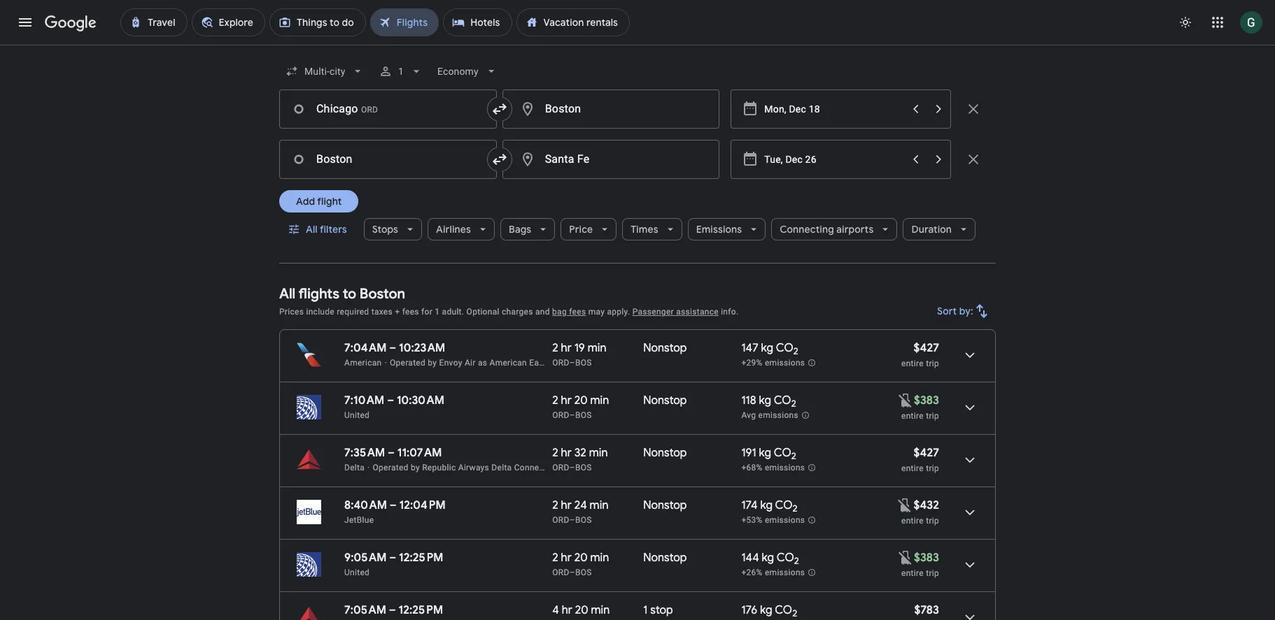 Task type: vqa. For each thing, say whether or not it's contained in the screenshot.
August row group
no



Task type: locate. For each thing, give the bounding box(es) containing it.
min for 174
[[590, 499, 609, 513]]

– down 19
[[570, 358, 575, 368]]

swap origin and destination. image
[[491, 101, 508, 118]]

nonstop for 191
[[643, 447, 687, 461]]

12:25 pm for 7:05 am – 12:25 pm
[[399, 604, 443, 618]]

32
[[574, 447, 586, 461]]

co inside 176 kg co 2
[[775, 604, 792, 618]]

2 departure text field from the top
[[765, 141, 904, 178]]

– right 7:10 am
[[387, 394, 394, 408]]

co for 176
[[775, 604, 792, 618]]

1 vertical spatial operated
[[373, 463, 409, 473]]

co for 191
[[774, 447, 791, 461]]

7:35 am
[[344, 447, 385, 461]]

2 hr 20 min ord – bos up 4 hr 20 min
[[552, 552, 609, 578]]

– inside 2 hr 32 min ord – bos
[[570, 463, 575, 473]]

bos for 12:25 pm
[[575, 568, 592, 578]]

jetblue
[[344, 516, 374, 526]]

4 bos from the top
[[575, 516, 592, 526]]

12:25 pm up arrival time: 12:25 pm. text field
[[399, 552, 443, 566]]

kg up +53% emissions
[[760, 499, 773, 513]]

2 left 19
[[552, 342, 558, 356]]

0 horizontal spatial american
[[344, 358, 382, 368]]

2 up +53% emissions
[[793, 503, 798, 515]]

co inside "174 kg co 2"
[[775, 499, 793, 513]]

0 vertical spatial 2 hr 20 min ord – bos
[[552, 394, 609, 421]]

all filters
[[306, 223, 347, 236]]

1 horizontal spatial fees
[[569, 307, 586, 317]]

price button
[[561, 213, 617, 246]]

1 inside popup button
[[399, 66, 404, 77]]

hr for 12:04 pm
[[561, 499, 572, 513]]

2 bos from the top
[[575, 411, 592, 421]]

leaves o'hare international airport at 7:05 am on monday, december 18 and arrives at boston logan international airport at 12:25 pm on monday, december 18. element
[[344, 604, 443, 618]]

0 vertical spatial $427 entire trip
[[901, 342, 939, 369]]

1 $383 from the top
[[914, 394, 939, 408]]

nonstop
[[643, 342, 687, 356], [643, 394, 687, 408], [643, 447, 687, 461], [643, 499, 687, 513], [643, 552, 687, 566]]

2 vertical spatial entire trip
[[901, 569, 939, 579]]

2 2 hr 20 min ord – bos from the top
[[552, 552, 609, 578]]

co inside "191 kg co 2"
[[774, 447, 791, 461]]

1 vertical spatial departure text field
[[765, 141, 904, 178]]

all for all flights to boston
[[279, 286, 296, 303]]

$432
[[914, 499, 939, 513]]

united down 7:10 am
[[344, 411, 370, 421]]

0 vertical spatial 20
[[574, 394, 588, 408]]

12:25 pm down 12:25 pm text box
[[399, 604, 443, 618]]

leaves o'hare international airport at 7:04 am on monday, december 18 and arrives at boston logan international airport at 10:23 am on monday, december 18. element
[[344, 342, 445, 356]]

kg up +29% emissions at the right
[[761, 342, 774, 356]]

all inside button
[[306, 223, 318, 236]]

3 ord from the top
[[552, 463, 570, 473]]

3 nonstop flight. element from the top
[[643, 447, 687, 463]]

co
[[776, 342, 793, 356], [774, 394, 791, 408], [774, 447, 791, 461], [775, 499, 793, 513], [777, 552, 794, 566], [775, 604, 792, 618]]

trip up $427 text box
[[926, 412, 939, 421]]

Departure text field
[[765, 90, 904, 128], [765, 141, 904, 178]]

783 US dollars text field
[[914, 604, 939, 618]]

174
[[741, 499, 758, 513]]

kg inside 147 kg co 2
[[761, 342, 774, 356]]

3 nonstop from the top
[[643, 447, 687, 461]]

2 $383 from the top
[[914, 552, 939, 566]]

$427 for 147
[[914, 342, 939, 356]]

united for 7:10 am
[[344, 411, 370, 421]]

co up +26% emissions on the bottom of page
[[777, 552, 794, 566]]

1 horizontal spatial 1
[[435, 307, 440, 317]]

bags button
[[500, 213, 555, 246]]

383 us dollars text field left 'flight details. leaves o'hare international airport at 9:05 am on monday, december 18 and arrives at boston logan international airport at 12:25 pm on monday, december 18.' icon
[[914, 552, 939, 566]]

2 $427 entire trip from the top
[[901, 447, 939, 474]]

2 up the +68% emissions
[[791, 451, 796, 463]]

+26%
[[741, 568, 763, 578]]

emissions down 118 kg co 2
[[758, 411, 799, 421]]

2 horizontal spatial 1
[[643, 604, 648, 618]]

entire down $427 text box
[[901, 464, 924, 474]]

this price for this flight doesn't include overhead bin access. if you need a carry-on bag, use the bags filter to update prices. image left flight details. leaves o'hare international airport at 8:40 am on monday, december 18 and arrives at boston logan international airport at 12:04 pm on monday, december 18. icon
[[897, 497, 914, 514]]

2 12:25 pm from the top
[[399, 604, 443, 618]]

0 vertical spatial all
[[306, 223, 318, 236]]

1 ord from the top
[[552, 358, 570, 368]]

1 vertical spatial by
[[411, 463, 420, 473]]

min for 144
[[590, 552, 609, 566]]

apply.
[[607, 307, 630, 317]]

all left filters
[[306, 223, 318, 236]]

0 vertical spatial by
[[428, 358, 437, 368]]

hr for 11:07 am
[[561, 447, 572, 461]]

bos down 24
[[575, 516, 592, 526]]

ord down total duration 2 hr 32 min. element
[[552, 463, 570, 473]]

Arrival time: 11:07 AM. text field
[[397, 447, 442, 461]]

kg inside 118 kg co 2
[[759, 394, 771, 408]]

$427 entire trip up this price for this flight doesn't include overhead bin access. if you need a carry-on bag, use the bags filter to update prices. icon
[[901, 342, 939, 369]]

0 vertical spatial operated
[[390, 358, 426, 368]]

2 hr 24 min ord – bos
[[552, 499, 609, 526]]

airways
[[458, 463, 489, 473]]

2 up +26% emissions on the bottom of page
[[794, 556, 799, 568]]

airports
[[837, 223, 874, 236]]

emissions
[[765, 358, 805, 368], [758, 411, 799, 421], [765, 463, 805, 473], [765, 516, 805, 526], [765, 568, 805, 578]]

1 departure text field from the top
[[765, 90, 904, 128]]

2 inside 2 hr 32 min ord – bos
[[552, 447, 558, 461]]

3 bos from the top
[[575, 463, 592, 473]]

1 $427 entire trip from the top
[[901, 342, 939, 369]]

2 entire trip from the top
[[901, 517, 939, 526]]

20 for 12:25 pm
[[574, 552, 588, 566]]

kg up avg emissions
[[759, 394, 771, 408]]

min down 2 hr 19 min ord – bos
[[590, 394, 609, 408]]

20
[[574, 394, 588, 408], [574, 552, 588, 566], [575, 604, 588, 618]]

$383 for 118
[[914, 394, 939, 408]]

remove flight from chicago to boston on mon, dec 18 image
[[965, 101, 982, 118]]

176 kg co 2
[[741, 604, 797, 620]]

departure text field for remove flight from boston to santa fe on tue, dec 26 'image'
[[765, 141, 904, 178]]

None search field
[[279, 55, 996, 264]]

emissions for 147
[[765, 358, 805, 368]]

bos inside 2 hr 24 min ord – bos
[[575, 516, 592, 526]]

2 hr 20 min ord – bos up "32"
[[552, 394, 609, 421]]

min inside 2 hr 32 min ord – bos
[[589, 447, 608, 461]]

5 entire from the top
[[901, 569, 924, 579]]

2 $427 from the top
[[914, 447, 939, 461]]

2 up +29% emissions at the right
[[793, 346, 798, 358]]

leaves o'hare international airport at 7:35 am on monday, december 18 and arrives at boston logan international airport at 11:07 am on monday, december 18. element
[[344, 447, 442, 461]]

383 us dollars text field left flight details. leaves o'hare international airport at 7:10 am on monday, december 18 and arrives at boston logan international airport at 10:30 am on monday, december 18. icon
[[914, 394, 939, 408]]

co inside 118 kg co 2
[[774, 394, 791, 408]]

4 nonstop from the top
[[643, 499, 687, 513]]

$427 down sort
[[914, 342, 939, 356]]

flight details. leaves o'hare international airport at 9:05 am on monday, december 18 and arrives at boston logan international airport at 12:25 pm on monday, december 18. image
[[953, 549, 987, 582]]

hr down 2 hr 19 min ord – bos
[[561, 394, 572, 408]]

– down 24
[[570, 516, 575, 526]]

entire
[[901, 359, 924, 369], [901, 412, 924, 421], [901, 464, 924, 474], [901, 517, 924, 526], [901, 569, 924, 579]]

1 american from the left
[[344, 358, 382, 368]]

this price for this flight doesn't include overhead bin access. if you need a carry-on bag, use the bags filter to update prices. image for $383
[[897, 550, 914, 567]]

1 383 us dollars text field from the top
[[914, 394, 939, 408]]

kg inside "174 kg co 2"
[[760, 499, 773, 513]]

this price for this flight doesn't include overhead bin access. if you need a carry-on bag, use the bags filter to update prices. image down $432
[[897, 550, 914, 567]]

flights
[[299, 286, 339, 303]]

entire down this price for this flight doesn't include overhead bin access. if you need a carry-on bag, use the bags filter to update prices. icon
[[901, 412, 924, 421]]

2 nonstop from the top
[[643, 394, 687, 408]]

2 left 24
[[552, 499, 558, 513]]

trip down $427 text box
[[926, 464, 939, 474]]

entire down 432 us dollars text box
[[901, 517, 924, 526]]

1 vertical spatial united
[[344, 568, 370, 578]]

$383 left flight details. leaves o'hare international airport at 7:10 am on monday, december 18 and arrives at boston logan international airport at 10:30 am on monday, december 18. icon
[[914, 394, 939, 408]]

kg inside "191 kg co 2"
[[759, 447, 771, 461]]

bos for 12:04 pm
[[575, 516, 592, 526]]

co up +53% emissions
[[775, 499, 793, 513]]

None text field
[[279, 90, 497, 129], [502, 90, 720, 129], [279, 140, 497, 179], [279, 90, 497, 129], [502, 90, 720, 129], [279, 140, 497, 179]]

co for 118
[[774, 394, 791, 408]]

by down 11:07 am
[[411, 463, 420, 473]]

delta right airways
[[492, 463, 512, 473]]

emissions down "191 kg co 2"
[[765, 463, 805, 473]]

trip
[[926, 359, 939, 369], [926, 412, 939, 421], [926, 464, 939, 474], [926, 517, 939, 526], [926, 569, 939, 579]]

None text field
[[502, 140, 720, 179]]

0 horizontal spatial 1
[[399, 66, 404, 77]]

1 $427 from the top
[[914, 342, 939, 356]]

12:25 pm
[[399, 552, 443, 566], [399, 604, 443, 618]]

4 nonstop flight. element from the top
[[643, 499, 687, 515]]

0 vertical spatial united
[[344, 411, 370, 421]]

kg right 191
[[759, 447, 771, 461]]

kg for 118
[[759, 394, 771, 408]]

383 us dollars text field for 144
[[914, 552, 939, 566]]

entire for 118
[[901, 412, 924, 421]]

0 vertical spatial total duration 2 hr 20 min. element
[[552, 394, 643, 410]]

5 trip from the top
[[926, 569, 939, 579]]

1 total duration 2 hr 20 min. element from the top
[[552, 394, 643, 410]]

1 vertical spatial 383 us dollars text field
[[914, 552, 939, 566]]

ord up 4
[[552, 568, 570, 578]]

Departure time: 7:05 AM. text field
[[344, 604, 386, 618]]

1 entire from the top
[[901, 359, 924, 369]]

0 vertical spatial 383 us dollars text field
[[914, 394, 939, 408]]

bos down "32"
[[575, 463, 592, 473]]

connecting airports
[[780, 223, 874, 236]]

flight details. leaves o'hare international airport at 7:10 am on monday, december 18 and arrives at boston logan international airport at 10:30 am on monday, december 18. image
[[953, 391, 987, 425]]

1 vertical spatial $427 entire trip
[[901, 447, 939, 474]]

5 nonstop from the top
[[643, 552, 687, 566]]

2 total duration 2 hr 20 min. element from the top
[[552, 552, 643, 568]]

Arrival time: 10:30 AM. text field
[[397, 394, 444, 408]]

1 horizontal spatial all
[[306, 223, 318, 236]]

operated down leaves o'hare international airport at 7:04 am on monday, december 18 and arrives at boston logan international airport at 10:23 am on monday, december 18. element
[[390, 358, 426, 368]]

144 kg co 2
[[741, 552, 799, 568]]

2 inside 2 hr 19 min ord – bos
[[552, 342, 558, 356]]

kg up +26% emissions on the bottom of page
[[762, 552, 774, 566]]

ord inside 2 hr 32 min ord – bos
[[552, 463, 570, 473]]

383 US dollars text field
[[914, 394, 939, 408], [914, 552, 939, 566]]

flight details. leaves o'hare international airport at 8:40 am on monday, december 18 and arrives at boston logan international airport at 12:04 pm on monday, december 18. image
[[953, 496, 987, 530]]

1 nonstop from the top
[[643, 342, 687, 356]]

2 fees from the left
[[569, 307, 586, 317]]

co up the +68% emissions
[[774, 447, 791, 461]]

united for 9:05 am
[[344, 568, 370, 578]]

1 horizontal spatial by
[[428, 358, 437, 368]]

1 vertical spatial all
[[279, 286, 296, 303]]

by down 10:23 am on the bottom left of the page
[[428, 358, 437, 368]]

2
[[552, 342, 558, 356], [793, 346, 798, 358], [552, 394, 558, 408], [791, 398, 796, 410], [552, 447, 558, 461], [791, 451, 796, 463], [552, 499, 558, 513], [793, 503, 798, 515], [552, 552, 558, 566], [794, 556, 799, 568], [792, 608, 797, 620]]

7:04 am
[[344, 342, 387, 356]]

0 vertical spatial 12:25 pm
[[399, 552, 443, 566]]

entire trip for 174
[[901, 517, 939, 526]]

2 inside 2 hr 24 min ord – bos
[[552, 499, 558, 513]]

stop
[[650, 604, 673, 618]]

operated down leaves o'hare international airport at 7:35 am on monday, december 18 and arrives at boston logan international airport at 11:07 am on monday, december 18. element
[[373, 463, 409, 473]]

bos up 4 hr 20 min
[[575, 568, 592, 578]]

1 entire trip from the top
[[901, 412, 939, 421]]

– right 9:05 am at the left of page
[[389, 552, 396, 566]]

1 vertical spatial entire trip
[[901, 517, 939, 526]]

0 horizontal spatial delta
[[344, 463, 365, 473]]

entire up $783
[[901, 569, 924, 579]]

2 inside 147 kg co 2
[[793, 346, 798, 358]]

2 up avg emissions
[[791, 398, 796, 410]]

None field
[[279, 59, 371, 84], [432, 59, 504, 84], [279, 59, 371, 84], [432, 59, 504, 84]]

0 vertical spatial entire trip
[[901, 412, 939, 421]]

2 inside "191 kg co 2"
[[791, 451, 796, 463]]

american
[[344, 358, 382, 368], [490, 358, 527, 368]]

$383 left 'flight details. leaves o'hare international airport at 9:05 am on monday, december 18 and arrives at boston logan international airport at 12:25 pm on monday, december 18.' icon
[[914, 552, 939, 566]]

min right 19
[[588, 342, 607, 356]]

2 entire from the top
[[901, 412, 924, 421]]

174 kg co 2
[[741, 499, 798, 515]]

0 vertical spatial this price for this flight doesn't include overhead bin access. if you need a carry-on bag, use the bags filter to update prices. image
[[897, 497, 914, 514]]

bos down 19
[[575, 358, 592, 368]]

Arrival time: 12:25 PM. text field
[[399, 604, 443, 618]]

operated by envoy air as american eagle
[[390, 358, 551, 368]]

$427
[[914, 342, 939, 356], [914, 447, 939, 461]]

co inside 147 kg co 2
[[776, 342, 793, 356]]

2 trip from the top
[[926, 412, 939, 421]]

hr inside 2 hr 32 min ord – bos
[[561, 447, 572, 461]]

this price for this flight doesn't include overhead bin access. if you need a carry-on bag, use the bags filter to update prices. image
[[897, 497, 914, 514], [897, 550, 914, 567]]

operated for 11:07 am
[[373, 463, 409, 473]]

all up the prices
[[279, 286, 296, 303]]

2 down 2 hr 19 min ord – bos
[[552, 394, 558, 408]]

operated by republic airways delta connection
[[373, 463, 559, 473]]

nonstop flight. element
[[643, 342, 687, 358], [643, 394, 687, 410], [643, 447, 687, 463], [643, 499, 687, 515], [643, 552, 687, 568]]

427 US dollars text field
[[914, 342, 939, 356]]

hr left "32"
[[561, 447, 572, 461]]

ord for 12:25 pm
[[552, 568, 570, 578]]

by:
[[959, 305, 974, 318]]

ord up 2 hr 32 min ord – bos at the bottom left of page
[[552, 411, 570, 421]]

– inside 2 hr 24 min ord – bos
[[570, 516, 575, 526]]

leaves o'hare international airport at 8:40 am on monday, december 18 and arrives at boston logan international airport at 12:04 pm on monday, december 18. element
[[344, 499, 446, 513]]

united down 9:05 am at the left of page
[[344, 568, 370, 578]]

bag
[[552, 307, 567, 317]]

entire trip
[[901, 412, 939, 421], [901, 517, 939, 526], [901, 569, 939, 579]]

kg
[[761, 342, 774, 356], [759, 394, 771, 408], [759, 447, 771, 461], [760, 499, 773, 513], [762, 552, 774, 566], [760, 604, 772, 618]]

– right 8:40 am text field
[[390, 499, 397, 513]]

4 ord from the top
[[552, 516, 570, 526]]

min inside 2 hr 24 min ord – bos
[[590, 499, 609, 513]]

2 383 us dollars text field from the top
[[914, 552, 939, 566]]

1 12:25 pm from the top
[[399, 552, 443, 566]]

entire trip up $783
[[901, 569, 939, 579]]

20 down 2 hr 24 min ord – bos
[[574, 552, 588, 566]]

nonstop for 118
[[643, 394, 687, 408]]

2 this price for this flight doesn't include overhead bin access. if you need a carry-on bag, use the bags filter to update prices. image from the top
[[897, 550, 914, 567]]

kg for 144
[[762, 552, 774, 566]]

total duration 2 hr 20 min. element down 2 hr 19 min ord – bos
[[552, 394, 643, 410]]

ord for 12:04 pm
[[552, 516, 570, 526]]

co up avg emissions
[[774, 394, 791, 408]]

$427 entire trip
[[901, 342, 939, 369], [901, 447, 939, 474]]

1 this price for this flight doesn't include overhead bin access. if you need a carry-on bag, use the bags filter to update prices. image from the top
[[897, 497, 914, 514]]

0 horizontal spatial all
[[279, 286, 296, 303]]

5 bos from the top
[[575, 568, 592, 578]]

emissions for 144
[[765, 568, 805, 578]]

1 vertical spatial 20
[[574, 552, 588, 566]]

0 vertical spatial departure text field
[[765, 90, 904, 128]]

all for all filters
[[306, 223, 318, 236]]

1 vertical spatial total duration 2 hr 20 min. element
[[552, 552, 643, 568]]

entire down $427 text field
[[901, 359, 924, 369]]

1 horizontal spatial delta
[[492, 463, 512, 473]]

united inside the 7:10 am – 10:30 am united
[[344, 411, 370, 421]]

fees right +
[[402, 307, 419, 317]]

entire trip for 144
[[901, 569, 939, 579]]

1 2 hr 20 min ord – bos from the top
[[552, 394, 609, 421]]

0 vertical spatial $427
[[914, 342, 939, 356]]

8:40 am – 12:04 pm jetblue
[[344, 499, 446, 526]]

4 entire from the top
[[901, 517, 924, 526]]

emissions down the 144 kg co 2
[[765, 568, 805, 578]]

fees
[[402, 307, 419, 317], [569, 307, 586, 317]]

hr left 24
[[561, 499, 572, 513]]

nonstop flight. element for 191
[[643, 447, 687, 463]]

connecting airports button
[[771, 213, 898, 246]]

1 horizontal spatial american
[[490, 358, 527, 368]]

– inside 9:05 am – 12:25 pm united
[[389, 552, 396, 566]]

2 inside "174 kg co 2"
[[793, 503, 798, 515]]

1 nonstop flight. element from the top
[[643, 342, 687, 358]]

– down "32"
[[570, 463, 575, 473]]

$383
[[914, 394, 939, 408], [914, 552, 939, 566]]

2 united from the top
[[344, 568, 370, 578]]

4 trip from the top
[[926, 517, 939, 526]]

min for 147
[[588, 342, 607, 356]]

none search field containing add flight
[[279, 55, 996, 264]]

hr left 19
[[561, 342, 572, 356]]

Arrival time: 12:25 PM. text field
[[399, 552, 443, 566]]

trip down 432 us dollars text box
[[926, 517, 939, 526]]

hr inside 2 hr 19 min ord – bos
[[561, 342, 572, 356]]

1 vertical spatial 2 hr 20 min ord – bos
[[552, 552, 609, 578]]

trip down $427 text field
[[926, 359, 939, 369]]

avg emissions
[[741, 411, 799, 421]]

united inside 9:05 am – 12:25 pm united
[[344, 568, 370, 578]]

sort
[[937, 305, 957, 318]]

ord right eagle
[[552, 358, 570, 368]]

co inside the 144 kg co 2
[[777, 552, 794, 566]]

147
[[741, 342, 759, 356]]

0 vertical spatial 1
[[399, 66, 404, 77]]

add flight
[[296, 195, 342, 208]]

change appearance image
[[1169, 6, 1202, 39]]

total duration 2 hr 20 min. element down 2 hr 24 min ord – bos
[[552, 552, 643, 568]]

2 right 176
[[792, 608, 797, 620]]

20 right 4
[[575, 604, 588, 618]]

Arrival time: 10:23 AM. text field
[[399, 342, 445, 356]]

2 nonstop flight. element from the top
[[643, 394, 687, 410]]

bos up "32"
[[575, 411, 592, 421]]

hr
[[561, 342, 572, 356], [561, 394, 572, 408], [561, 447, 572, 461], [561, 499, 572, 513], [561, 552, 572, 566], [562, 604, 572, 618]]

5 nonstop flight. element from the top
[[643, 552, 687, 568]]

1 vertical spatial 12:25 pm
[[399, 604, 443, 618]]

12:25 pm for 9:05 am – 12:25 pm united
[[399, 552, 443, 566]]

1 bos from the top
[[575, 358, 592, 368]]

2 vertical spatial 1
[[643, 604, 648, 618]]

7:10 am
[[344, 394, 384, 408]]

min right 24
[[590, 499, 609, 513]]

1 vertical spatial $383
[[914, 552, 939, 566]]

entire trip down this price for this flight doesn't include overhead bin access. if you need a carry-on bag, use the bags filter to update prices. icon
[[901, 412, 939, 421]]

american right as
[[490, 358, 527, 368]]

nonstop for 174
[[643, 499, 687, 513]]

total duration 2 hr 20 min. element
[[552, 394, 643, 410], [552, 552, 643, 568]]

fees right bag
[[569, 307, 586, 317]]

entire trip for 118
[[901, 412, 939, 421]]

+26% emissions
[[741, 568, 805, 578]]

+29%
[[741, 358, 763, 368]]

bag fees button
[[552, 307, 586, 317]]

8:40 am
[[344, 499, 387, 513]]

emissions down "174 kg co 2"
[[765, 516, 805, 526]]

2 inside 176 kg co 2
[[792, 608, 797, 620]]

flight details. leaves o'hare international airport at 7:04 am on monday, december 18 and arrives at boston logan international airport at 10:23 am on monday, december 18. image
[[953, 339, 987, 372]]

3 entire trip from the top
[[901, 569, 939, 579]]

american down the 7:04 am
[[344, 358, 382, 368]]

add flight button
[[279, 190, 359, 213]]

times
[[631, 223, 658, 236]]

+53%
[[741, 516, 763, 526]]

20 for 10:30 am
[[574, 394, 588, 408]]

5 ord from the top
[[552, 568, 570, 578]]

kg inside 176 kg co 2
[[760, 604, 772, 618]]

12:25 pm inside 9:05 am – 12:25 pm united
[[399, 552, 443, 566]]

kg inside the 144 kg co 2
[[762, 552, 774, 566]]

entire trip down 432 us dollars text box
[[901, 517, 939, 526]]

min down 2 hr 24 min ord – bos
[[590, 552, 609, 566]]

2 up 'connection'
[[552, 447, 558, 461]]

383 us dollars text field for 118
[[914, 394, 939, 408]]

0 horizontal spatial fees
[[402, 307, 419, 317]]

min for 191
[[589, 447, 608, 461]]

nonstop flight. element for 144
[[643, 552, 687, 568]]

emissions down 147 kg co 2
[[765, 358, 805, 368]]

1 for 1
[[399, 66, 404, 77]]

2 ord from the top
[[552, 411, 570, 421]]

hr inside 2 hr 24 min ord – bos
[[561, 499, 572, 513]]

min
[[588, 342, 607, 356], [590, 394, 609, 408], [589, 447, 608, 461], [590, 499, 609, 513], [590, 552, 609, 566], [591, 604, 610, 618]]

min right "32"
[[589, 447, 608, 461]]

1 vertical spatial $427
[[914, 447, 939, 461]]

by for 10:23 am
[[428, 358, 437, 368]]

1 vertical spatial this price for this flight doesn't include overhead bin access. if you need a carry-on bag, use the bags filter to update prices. image
[[897, 550, 914, 567]]

9:05 am
[[344, 552, 387, 566]]

co for 147
[[776, 342, 793, 356]]

hr for 10:23 am
[[561, 342, 572, 356]]

20 down 2 hr 19 min ord – bos
[[574, 394, 588, 408]]

kg for 174
[[760, 499, 773, 513]]

min inside 2 hr 19 min ord – bos
[[588, 342, 607, 356]]

$427 left flight details. leaves o'hare international airport at 7:35 am on monday, december 18 and arrives at boston logan international airport at 11:07 am on monday, december 18. 'image'
[[914, 447, 939, 461]]

2 american from the left
[[490, 358, 527, 368]]

1 united from the top
[[344, 411, 370, 421]]

trip up $783
[[926, 569, 939, 579]]

0 horizontal spatial by
[[411, 463, 420, 473]]

hr down 2 hr 24 min ord – bos
[[561, 552, 572, 566]]

19
[[574, 342, 585, 356]]

price
[[569, 223, 593, 236]]

ord down total duration 2 hr 24 min. element
[[552, 516, 570, 526]]

kg for 176
[[760, 604, 772, 618]]

ord inside 2 hr 24 min ord – bos
[[552, 516, 570, 526]]

0 vertical spatial $383
[[914, 394, 939, 408]]



Task type: describe. For each thing, give the bounding box(es) containing it.
427 US dollars text field
[[914, 447, 939, 461]]

191
[[741, 447, 756, 461]]

Departure time: 7:04 AM. text field
[[344, 342, 387, 356]]

eagle
[[529, 358, 551, 368]]

times button
[[622, 213, 682, 246]]

this price for this flight doesn't include overhead bin access. if you need a carry-on bag, use the bags filter to update prices. image for $432
[[897, 497, 914, 514]]

envoy
[[439, 358, 462, 368]]

leaves o'hare international airport at 9:05 am on monday, december 18 and arrives at boston logan international airport at 12:25 pm on monday, december 18. element
[[344, 552, 443, 566]]

147 kg co 2
[[741, 342, 798, 358]]

this price for this flight doesn't include overhead bin access. if you need a carry-on bag, use the bags filter to update prices. image
[[897, 392, 914, 409]]

10:30 am
[[397, 394, 444, 408]]

1 fees from the left
[[402, 307, 419, 317]]

$427 entire trip for 191
[[901, 447, 939, 474]]

airlines button
[[428, 213, 495, 246]]

by for 11:07 am
[[411, 463, 420, 473]]

2 hr 20 min ord – bos for 10:30 am
[[552, 394, 609, 421]]

– inside 2 hr 19 min ord – bos
[[570, 358, 575, 368]]

2 hr 20 min ord – bos for 12:25 pm
[[552, 552, 609, 578]]

3 entire from the top
[[901, 464, 924, 474]]

sort by:
[[937, 305, 974, 318]]

add
[[296, 195, 315, 208]]

24
[[574, 499, 587, 513]]

Departure time: 8:40 AM. text field
[[344, 499, 387, 513]]

+53% emissions
[[741, 516, 805, 526]]

11:07 am
[[397, 447, 442, 461]]

432 US dollars text field
[[914, 499, 939, 513]]

passenger assistance button
[[632, 307, 719, 317]]

7:04 am – 10:23 am
[[344, 342, 445, 356]]

total duration 4 hr 20 min. element
[[552, 604, 643, 620]]

hr right 4
[[562, 604, 572, 618]]

all filters button
[[279, 213, 358, 246]]

+68% emissions
[[741, 463, 805, 473]]

trip for 118
[[926, 412, 939, 421]]

trip for 144
[[926, 569, 939, 579]]

operated for 10:23 am
[[390, 358, 426, 368]]

– inside 8:40 am – 12:04 pm jetblue
[[390, 499, 397, 513]]

min for 118
[[590, 394, 609, 408]]

bos inside 2 hr 32 min ord – bos
[[575, 463, 592, 473]]

$383 for 144
[[914, 552, 939, 566]]

main menu image
[[17, 14, 34, 31]]

Arrival time: 12:04 PM. text field
[[399, 499, 446, 513]]

7:05 am – 12:25 pm
[[344, 604, 443, 618]]

remove flight from boston to santa fe on tue, dec 26 image
[[965, 151, 982, 168]]

adult.
[[442, 307, 464, 317]]

sort by: button
[[932, 295, 996, 328]]

nonstop for 144
[[643, 552, 687, 566]]

bos for 10:30 am
[[575, 411, 592, 421]]

nonstop flight. element for 147
[[643, 342, 687, 358]]

as
[[478, 358, 487, 368]]

trip for 174
[[926, 517, 939, 526]]

entire for 174
[[901, 517, 924, 526]]

entire for 144
[[901, 569, 924, 579]]

– inside the 7:10 am – 10:30 am united
[[387, 394, 394, 408]]

co for 144
[[777, 552, 794, 566]]

– up 4 hr 20 min
[[570, 568, 575, 578]]

+29% emissions
[[741, 358, 805, 368]]

kg for 147
[[761, 342, 774, 356]]

airlines
[[436, 223, 471, 236]]

avg
[[741, 411, 756, 421]]

Departure time: 7:10 AM. text field
[[344, 394, 384, 408]]

flight details. leaves o'hare international airport at 7:05 am on monday, december 18 and arrives at boston logan international airport at 12:25 pm on monday, december 18. image
[[953, 601, 987, 621]]

2 hr 32 min ord – bos
[[552, 447, 608, 473]]

duration
[[912, 223, 952, 236]]

– right 7:05 am
[[389, 604, 396, 618]]

– up "32"
[[570, 411, 575, 421]]

assistance
[[676, 307, 719, 317]]

swap origin and destination. image
[[491, 151, 508, 168]]

emissions for 174
[[765, 516, 805, 526]]

stops
[[372, 223, 398, 236]]

144
[[741, 552, 759, 566]]

nonstop flight. element for 174
[[643, 499, 687, 515]]

ord inside 2 hr 19 min ord – bos
[[552, 358, 570, 368]]

1 stop
[[643, 604, 673, 618]]

4 hr 20 min
[[552, 604, 610, 618]]

1 trip from the top
[[926, 359, 939, 369]]

nonstop flight. element for 118
[[643, 394, 687, 410]]

9:05 am – 12:25 pm united
[[344, 552, 443, 578]]

prices
[[279, 307, 304, 317]]

total duration 2 hr 24 min. element
[[552, 499, 643, 515]]

7:05 am
[[344, 604, 386, 618]]

taxes
[[371, 307, 393, 317]]

191 kg co 2
[[741, 447, 796, 463]]

bos inside 2 hr 19 min ord – bos
[[575, 358, 592, 368]]

$427 entire trip for 147
[[901, 342, 939, 369]]

118 kg co 2
[[741, 394, 796, 410]]

+
[[395, 307, 400, 317]]

2 inside 118 kg co 2
[[791, 398, 796, 410]]

hr for 10:30 am
[[561, 394, 572, 408]]

– right departure time: 7:04 am. 'text box'
[[389, 342, 396, 356]]

total duration 2 hr 32 min. element
[[552, 447, 643, 463]]

and
[[535, 307, 550, 317]]

nonstop for 147
[[643, 342, 687, 356]]

flight
[[317, 195, 342, 208]]

1 button
[[373, 55, 429, 88]]

passenger
[[632, 307, 674, 317]]

Departure time: 9:05 AM. text field
[[344, 552, 387, 566]]

1 vertical spatial 1
[[435, 307, 440, 317]]

176
[[741, 604, 757, 618]]

hr for 12:25 pm
[[561, 552, 572, 566]]

total duration 2 hr 19 min. element
[[552, 342, 643, 358]]

1 delta from the left
[[344, 463, 365, 473]]

charges
[[502, 307, 533, 317]]

3 trip from the top
[[926, 464, 939, 474]]

filters
[[320, 223, 347, 236]]

total duration 2 hr 20 min. element for 144
[[552, 552, 643, 568]]

kg for 191
[[759, 447, 771, 461]]

2 vertical spatial 20
[[575, 604, 588, 618]]

total duration 2 hr 20 min. element for 118
[[552, 394, 643, 410]]

118
[[741, 394, 756, 408]]

4
[[552, 604, 559, 618]]

stops button
[[364, 213, 422, 246]]

bags
[[509, 223, 531, 236]]

prices include required taxes + fees for 1 adult. optional charges and bag fees may apply. passenger assistance
[[279, 307, 719, 317]]

2 up 4
[[552, 552, 558, 566]]

connecting
[[780, 223, 834, 236]]

republic
[[422, 463, 456, 473]]

all flights to boston
[[279, 286, 405, 303]]

air
[[465, 358, 476, 368]]

10:23 am
[[399, 342, 445, 356]]

$783
[[914, 604, 939, 618]]

7:35 am – 11:07 am
[[344, 447, 442, 461]]

min right 4
[[591, 604, 610, 618]]

emissions
[[696, 223, 742, 236]]

leaves o'hare international airport at 7:10 am on monday, december 18 and arrives at boston logan international airport at 10:30 am on monday, december 18. element
[[344, 394, 444, 408]]

flight details. leaves o'hare international airport at 7:35 am on monday, december 18 and arrives at boston logan international airport at 11:07 am on monday, december 18. image
[[953, 444, 987, 477]]

7:10 am – 10:30 am united
[[344, 394, 444, 421]]

1 stop flight. element
[[643, 604, 673, 620]]

ord for 10:30 am
[[552, 411, 570, 421]]

2 delta from the left
[[492, 463, 512, 473]]

emissions for 118
[[758, 411, 799, 421]]

to
[[343, 286, 356, 303]]

– right departure time: 7:35 am. text field
[[388, 447, 395, 461]]

1 for 1 stop
[[643, 604, 648, 618]]

12:04 pm
[[399, 499, 446, 513]]

may
[[588, 307, 605, 317]]

optional
[[467, 307, 500, 317]]

co for 174
[[775, 499, 793, 513]]

duration button
[[903, 213, 976, 246]]

Departure time: 7:35 AM. text field
[[344, 447, 385, 461]]

2 inside the 144 kg co 2
[[794, 556, 799, 568]]

emissions for 191
[[765, 463, 805, 473]]

$427 for 191
[[914, 447, 939, 461]]

departure text field for remove flight from chicago to boston on mon, dec 18 'icon'
[[765, 90, 904, 128]]

connection
[[514, 463, 559, 473]]



